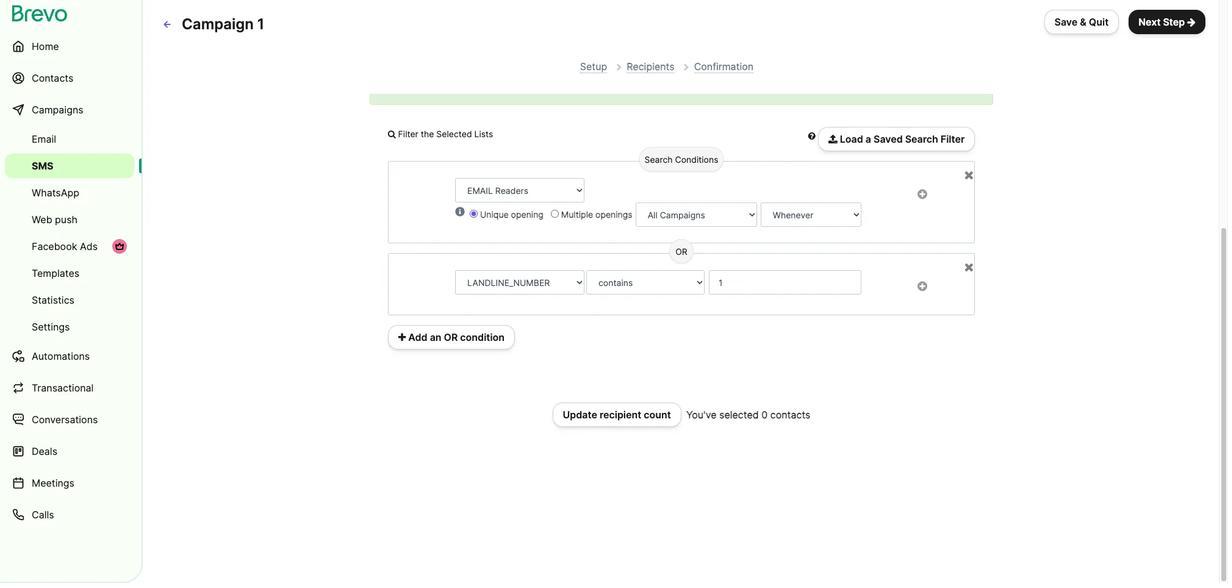 Task type: describe. For each thing, give the bounding box(es) containing it.
facebook ads
[[32, 240, 98, 253]]

search conditions
[[645, 154, 719, 165]]

ads
[[80, 240, 98, 253]]

recipients link
[[627, 60, 675, 73]]

you've selected 0 contacts
[[686, 409, 811, 421]]

email
[[32, 133, 56, 145]]

templates
[[32, 267, 79, 279]]

sms
[[32, 160, 53, 172]]

web push link
[[5, 207, 134, 232]]

add an or condition
[[406, 331, 505, 344]]

recipient
[[600, 409, 642, 421]]

templates link
[[5, 261, 134, 286]]

question circle image
[[808, 132, 816, 140]]

campaign 1
[[182, 15, 264, 33]]

confirmation
[[694, 60, 754, 73]]

sms link
[[5, 154, 134, 178]]

confirmation link
[[694, 60, 754, 73]]

home
[[32, 40, 59, 52]]

next step button
[[1129, 10, 1206, 34]]

setup
[[580, 60, 607, 73]]

opening
[[511, 209, 544, 220]]

add
[[408, 331, 428, 344]]

contacts
[[771, 409, 811, 421]]

whatsapp
[[32, 187, 79, 199]]

the
[[421, 129, 434, 139]]

web
[[32, 214, 52, 226]]

count
[[644, 409, 671, 421]]

update recipient count
[[563, 409, 671, 421]]

settings link
[[5, 315, 134, 339]]

save & quit button
[[1045, 10, 1119, 34]]

1 horizontal spatial or
[[676, 247, 688, 257]]

campaigns link
[[5, 95, 134, 124]]

filter inside load a saved search filter button
[[941, 133, 965, 145]]

recipients
[[627, 60, 675, 73]]

whatsapp link
[[5, 181, 134, 205]]

conversations
[[32, 414, 98, 426]]

transactional link
[[5, 373, 134, 403]]

lists
[[474, 129, 493, 139]]

unique opening
[[480, 209, 544, 220]]

arrow right image
[[1188, 17, 1196, 27]]

openings
[[596, 209, 633, 220]]

update
[[563, 409, 597, 421]]

quit
[[1089, 16, 1109, 28]]

meetings
[[32, 477, 74, 489]]

selected
[[720, 409, 759, 421]]

search image
[[388, 130, 396, 139]]

automations
[[32, 350, 90, 362]]

email link
[[5, 127, 134, 151]]

plus circle image
[[918, 190, 928, 199]]

web push
[[32, 214, 77, 226]]

plus image
[[398, 333, 406, 342]]

facebook ads link
[[5, 234, 134, 259]]

conversations link
[[5, 405, 134, 435]]

deals
[[32, 445, 57, 458]]



Task type: vqa. For each thing, say whether or not it's contained in the screenshot.
plan
no



Task type: locate. For each thing, give the bounding box(es) containing it.
home link
[[5, 32, 134, 61]]

meetings link
[[5, 469, 134, 498]]

0 horizontal spatial filter
[[398, 129, 419, 139]]

setup link
[[580, 60, 607, 73]]

load a saved search filter button
[[818, 127, 975, 151]]

multiple openings
[[561, 209, 633, 220]]

filter the selected lists
[[396, 129, 496, 139]]

an
[[430, 331, 442, 344]]

calls link
[[5, 500, 134, 530]]

filter
[[398, 129, 419, 139], [941, 133, 965, 145]]

campaign
[[182, 15, 254, 33]]

None text field
[[709, 270, 862, 295]]

next
[[1139, 16, 1161, 28]]

step
[[1163, 16, 1185, 28]]

0 vertical spatial or
[[676, 247, 688, 257]]

statistics
[[32, 294, 74, 306]]

0
[[762, 409, 768, 421]]

1 horizontal spatial search
[[905, 133, 938, 145]]

contacts link
[[5, 63, 134, 93]]

upload image
[[829, 134, 838, 144]]

1 vertical spatial search
[[645, 154, 673, 165]]

saved
[[874, 133, 903, 145]]

a
[[866, 133, 871, 145]]

search
[[905, 133, 938, 145], [645, 154, 673, 165]]

0 horizontal spatial or
[[444, 331, 458, 344]]

unique
[[480, 209, 509, 220]]

push
[[55, 214, 77, 226]]

conditions
[[675, 154, 719, 165]]

automations link
[[5, 342, 134, 371]]

condition
[[460, 331, 505, 344]]

save & quit
[[1055, 16, 1109, 28]]

plus circle image
[[918, 283, 928, 291]]

0 vertical spatial search
[[905, 133, 938, 145]]

search right 'saved'
[[905, 133, 938, 145]]

deals link
[[5, 437, 134, 466]]

search inside button
[[905, 133, 938, 145]]

&
[[1080, 16, 1087, 28]]

calls
[[32, 509, 54, 521]]

None radio
[[470, 210, 478, 218], [551, 210, 559, 218], [470, 210, 478, 218], [551, 210, 559, 218]]

you've
[[686, 409, 717, 421]]

settings
[[32, 321, 70, 333]]

1
[[257, 15, 264, 33]]

campaigns
[[32, 104, 83, 116]]

search left conditions at the top of the page
[[645, 154, 673, 165]]

0 horizontal spatial search
[[645, 154, 673, 165]]

facebook
[[32, 240, 77, 253]]

multiple
[[561, 209, 593, 220]]

statistics link
[[5, 288, 134, 312]]

or
[[676, 247, 688, 257], [444, 331, 458, 344]]

1 vertical spatial or
[[444, 331, 458, 344]]

next step
[[1139, 16, 1185, 28]]

left___rvooi image
[[115, 242, 124, 251]]

transactional
[[32, 382, 94, 394]]

load a saved search filter
[[838, 133, 965, 145]]

load
[[840, 133, 863, 145]]

update recipient count button
[[553, 403, 682, 427]]

save
[[1055, 16, 1078, 28]]

1 horizontal spatial filter
[[941, 133, 965, 145]]

contacts
[[32, 72, 73, 84]]

selected
[[437, 129, 472, 139]]



